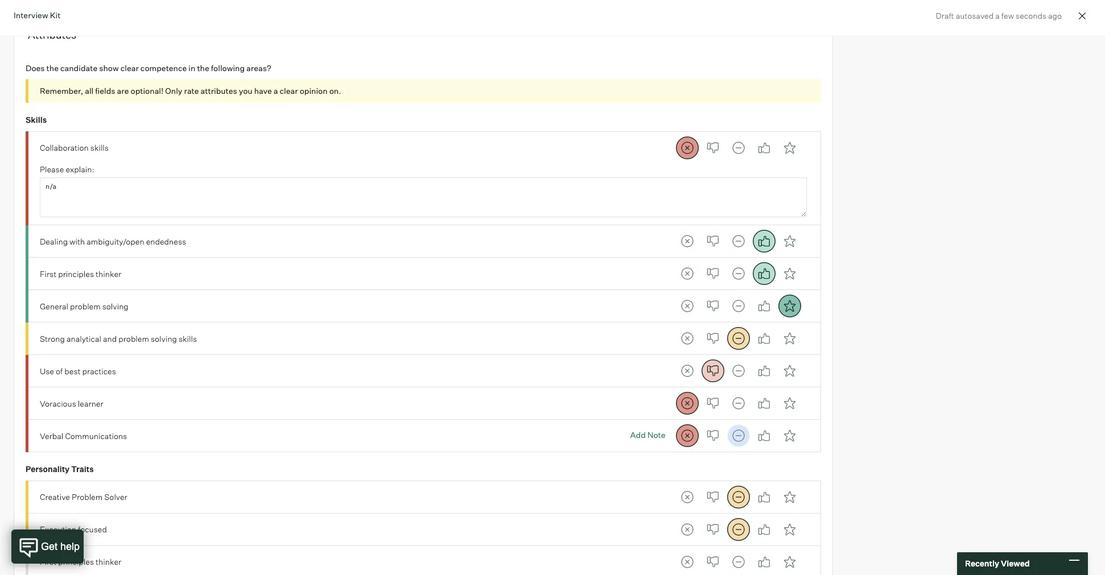 Task type: describe. For each thing, give the bounding box(es) containing it.
show
[[99, 63, 119, 73]]

mixed image for ninth yes button from the bottom mixed button
[[727, 263, 750, 285]]

ago
[[1049, 11, 1062, 20]]

endedness
[[146, 237, 186, 246]]

definitely not button for sixth yes button from the top of the page
[[676, 360, 699, 383]]

1 vertical spatial solving
[[151, 334, 177, 344]]

analytical
[[67, 334, 101, 344]]

3 strong yes image from the top
[[778, 425, 801, 448]]

please
[[40, 164, 64, 174]]

definitely not button for 8th yes button from the bottom of the page
[[676, 295, 699, 318]]

areas?
[[247, 63, 271, 73]]

have
[[254, 86, 272, 96]]

seconds
[[1016, 11, 1047, 20]]

attributes
[[201, 86, 237, 96]]

recently
[[965, 559, 1000, 569]]

7 tab list from the top
[[676, 392, 801, 415]]

strong yes button for 5th tab list from the top of the page
[[778, 328, 801, 350]]

execution focused
[[40, 525, 107, 535]]

first for dealing
[[40, 269, 56, 279]]

10 tab list from the top
[[676, 519, 801, 541]]

first principles thinker for focused
[[40, 557, 121, 567]]

does
[[26, 63, 45, 73]]

definitely not image for solving
[[676, 295, 699, 318]]

2 tab list from the top
[[676, 230, 801, 253]]

3 definitely not image from the top
[[676, 425, 699, 448]]

and
[[103, 334, 117, 344]]

verbal communications
[[40, 431, 127, 441]]

competence
[[141, 63, 187, 73]]

3 tab list from the top
[[676, 263, 801, 285]]

optional!
[[131, 86, 164, 96]]

remember,
[[40, 86, 83, 96]]

draft autosaved a few seconds ago
[[936, 11, 1062, 20]]

principles for with
[[58, 269, 94, 279]]

mixed image for 1st yes button's mixed button
[[727, 137, 750, 159]]

5 definitely not image from the top
[[676, 392, 699, 415]]

use of best practices
[[40, 366, 116, 376]]

strong yes image for 1st yes button from the bottom
[[778, 551, 801, 574]]

2 yes button from the top
[[753, 230, 776, 253]]

no button for best's definitely not image
[[702, 360, 724, 383]]

5 yes image from the top
[[753, 519, 776, 541]]

11 tab list from the top
[[676, 551, 801, 574]]

best
[[65, 366, 81, 376]]

strong
[[40, 334, 65, 344]]

no image for creative problem solver
[[702, 486, 724, 509]]

definitely not image for first principles thinker
[[676, 551, 699, 574]]

mixed image for problem
[[727, 328, 750, 350]]

no image for strong analytical and problem solving skills
[[702, 328, 724, 350]]

strong yes button for 1st tab list from the bottom
[[778, 551, 801, 574]]

5 mixed image from the top
[[727, 519, 750, 541]]

ambiguity/open
[[87, 237, 144, 246]]

thinker for focused
[[96, 557, 121, 567]]

strong yes button for eighth tab list
[[778, 425, 801, 448]]

please explain:
[[40, 164, 94, 174]]

mixed image for 8th yes button from the bottom of the page mixed button
[[727, 295, 750, 318]]

mixed image for endedness
[[727, 230, 750, 253]]

collaboration skills
[[40, 143, 109, 153]]

4 yes button from the top
[[753, 295, 776, 318]]

strong yes button for fourth tab list from the top
[[778, 295, 801, 318]]

mixed button for 1st yes button
[[727, 137, 750, 159]]

no image for dealing with ambiguity/open endedness
[[702, 230, 724, 253]]

traits
[[71, 465, 94, 474]]

yes image for and
[[753, 328, 776, 350]]

1 tab list from the top
[[676, 137, 801, 159]]

6 tab list from the top
[[676, 360, 801, 383]]

remember, all fields are optional! only rate attributes you have a clear opinion on.
[[40, 86, 341, 96]]

interview kit
[[14, 10, 61, 20]]

no button for definitely not image corresponding to solver
[[702, 486, 724, 509]]

yes image for ambiguity/open
[[753, 230, 776, 253]]

1 horizontal spatial problem
[[119, 334, 149, 344]]

dealing
[[40, 237, 68, 246]]

definitely not image for collaboration skills
[[676, 137, 699, 159]]

3 yes button from the top
[[753, 263, 776, 285]]

rate
[[184, 86, 199, 96]]

strong yes button for 11th tab list from the bottom of the page
[[778, 137, 801, 159]]

collaboration
[[40, 143, 89, 153]]

9 yes button from the top
[[753, 486, 776, 509]]

mixed button for 7th yes button from the top
[[727, 392, 750, 415]]

7 definitely not image from the top
[[676, 519, 699, 541]]

general problem solving
[[40, 302, 129, 311]]

6 yes button from the top
[[753, 360, 776, 383]]

9 tab list from the top
[[676, 486, 801, 509]]

10 yes button from the top
[[753, 519, 776, 541]]

fields
[[95, 86, 115, 96]]

explain:
[[66, 164, 94, 174]]

mixed button for 1st yes button from the bottom
[[727, 551, 750, 574]]

definitely not button for 2nd yes button
[[676, 230, 699, 253]]

4 yes image from the top
[[753, 392, 776, 415]]

personality traits
[[26, 465, 94, 474]]

4 mixed image from the top
[[727, 486, 750, 509]]

8 yes button from the top
[[753, 425, 776, 448]]

principles for focused
[[58, 557, 94, 567]]

draft
[[936, 11, 954, 20]]

0 horizontal spatial solving
[[102, 302, 129, 311]]

definitely not image for thinker
[[676, 263, 699, 285]]

strong yes button for seventh tab list
[[778, 392, 801, 415]]

strong yes button for third tab list from the bottom of the page
[[778, 486, 801, 509]]

no button for first principles thinker definitely not icon
[[702, 551, 724, 574]]

yes image for thinker
[[753, 551, 776, 574]]

strong yes image for 1st yes button
[[778, 137, 801, 159]]

no image for collaboration skills
[[702, 137, 724, 159]]

strong yes image for 3rd yes button from the bottom of the page
[[778, 486, 801, 509]]

creative problem solver
[[40, 493, 127, 502]]

no image for voracious learner
[[702, 392, 724, 415]]

autosaved
[[956, 11, 994, 20]]

in
[[189, 63, 195, 73]]

no button for definitely not icon corresponding to strong analytical and problem solving skills
[[702, 328, 724, 350]]

no button for definitely not image corresponding to solving
[[702, 295, 724, 318]]

practices
[[82, 366, 116, 376]]



Task type: vqa. For each thing, say whether or not it's contained in the screenshot.
the topmost STATUS
no



Task type: locate. For each thing, give the bounding box(es) containing it.
2 definitely not button from the top
[[676, 230, 699, 253]]

1 vertical spatial principles
[[58, 557, 94, 567]]

3 mixed image from the top
[[727, 295, 750, 318]]

kit
[[50, 10, 61, 20]]

first principles thinker
[[40, 269, 121, 279], [40, 557, 121, 567]]

0 vertical spatial principles
[[58, 269, 94, 279]]

1 first principles thinker from the top
[[40, 269, 121, 279]]

mixed button for ninth yes button from the bottom
[[727, 263, 750, 285]]

problem right general
[[70, 302, 101, 311]]

10 mixed button from the top
[[727, 519, 750, 541]]

8 definitely not button from the top
[[676, 425, 699, 448]]

clear right show
[[120, 63, 139, 73]]

1 yes button from the top
[[753, 137, 776, 159]]

mixed button for 5th yes button from the top of the page
[[727, 328, 750, 350]]

0 horizontal spatial clear
[[120, 63, 139, 73]]

3 yes image from the top
[[753, 328, 776, 350]]

definitely not button for ninth yes button from the bottom
[[676, 263, 699, 285]]

mixed button for fourth yes button from the bottom of the page
[[727, 425, 750, 448]]

of
[[56, 366, 63, 376]]

yes image for thinker
[[753, 263, 776, 285]]

mixed button for 8th yes button from the bottom of the page
[[727, 295, 750, 318]]

no image for first principles thinker
[[702, 263, 724, 285]]

no button for thinker definitely not image
[[702, 263, 724, 285]]

6 definitely not button from the top
[[676, 360, 699, 383]]

no image for general problem solving
[[702, 295, 724, 318]]

11 definitely not button from the top
[[676, 551, 699, 574]]

strong analytical and problem solving skills
[[40, 334, 197, 344]]

3 mixed button from the top
[[727, 263, 750, 285]]

general
[[40, 302, 68, 311]]

1 mixed image from the top
[[727, 137, 750, 159]]

2 yes image from the top
[[753, 263, 776, 285]]

you
[[239, 86, 253, 96]]

2 no image from the top
[[702, 230, 724, 253]]

5 yes image from the top
[[753, 486, 776, 509]]

1 horizontal spatial a
[[996, 11, 1000, 20]]

strong yes image for ninth yes button from the bottom
[[778, 263, 801, 285]]

3 strong yes button from the top
[[778, 263, 801, 285]]

10 strong yes button from the top
[[778, 519, 801, 541]]

recently viewed
[[965, 559, 1030, 569]]

voracious
[[40, 399, 76, 409]]

0 vertical spatial first principles thinker
[[40, 269, 121, 279]]

the right does at the left top of page
[[46, 63, 59, 73]]

0 vertical spatial first
[[40, 269, 56, 279]]

7 strong yes image from the top
[[778, 551, 801, 574]]

problem right and on the bottom of page
[[119, 334, 149, 344]]

7 strong yes button from the top
[[778, 392, 801, 415]]

definitely not image
[[676, 230, 699, 253], [676, 263, 699, 285], [676, 295, 699, 318], [676, 360, 699, 383], [676, 392, 699, 415], [676, 486, 699, 509], [676, 519, 699, 541]]

0 horizontal spatial a
[[274, 86, 278, 96]]

no button for definitely not icon for collaboration skills
[[702, 137, 724, 159]]

strong yes button
[[778, 137, 801, 159], [778, 230, 801, 253], [778, 263, 801, 285], [778, 295, 801, 318], [778, 328, 801, 350], [778, 360, 801, 383], [778, 392, 801, 415], [778, 425, 801, 448], [778, 486, 801, 509], [778, 519, 801, 541], [778, 551, 801, 574]]

no image for use of best practices
[[702, 360, 724, 383]]

definitely not button for 3rd yes button from the bottom of the page
[[676, 486, 699, 509]]

no image
[[702, 137, 724, 159], [702, 230, 724, 253], [702, 263, 724, 285], [702, 328, 724, 350], [702, 392, 724, 415], [702, 425, 724, 448], [702, 519, 724, 541]]

5 mixed image from the top
[[727, 425, 750, 448]]

mixed button for sixth yes button from the top of the page
[[727, 360, 750, 383]]

mixed button for 3rd yes button from the bottom of the page
[[727, 486, 750, 509]]

definitely not button for 5th yes button from the top of the page
[[676, 328, 699, 350]]

definitely not image for strong analytical and problem solving skills
[[676, 328, 699, 350]]

skills
[[90, 143, 109, 153], [179, 334, 197, 344]]

1 horizontal spatial skills
[[179, 334, 197, 344]]

no button for second definitely not icon from the bottom of the page
[[702, 425, 724, 448]]

definitely not image for ambiguity/open
[[676, 230, 699, 253]]

yes image for best
[[753, 360, 776, 383]]

2 definitely not image from the top
[[676, 328, 699, 350]]

strong yes button for third tab list from the top of the page
[[778, 263, 801, 285]]

first principles thinker down the with
[[40, 269, 121, 279]]

4 strong yes button from the top
[[778, 295, 801, 318]]

6 definitely not image from the top
[[676, 486, 699, 509]]

5 definitely not button from the top
[[676, 328, 699, 350]]

1 horizontal spatial the
[[197, 63, 209, 73]]

1 vertical spatial clear
[[280, 86, 298, 96]]

no button for definitely not image associated with ambiguity/open
[[702, 230, 724, 253]]

strong yes image for sixth yes button from the top of the page
[[778, 360, 801, 383]]

2 yes image from the top
[[753, 295, 776, 318]]

1 mixed image from the top
[[727, 230, 750, 253]]

yes image for solving
[[753, 295, 776, 318]]

viewed
[[1001, 559, 1030, 569]]

4 definitely not image from the top
[[676, 360, 699, 383]]

5 strong yes button from the top
[[778, 328, 801, 350]]

does the candidate show clear competence in the following areas?
[[26, 63, 271, 73]]

4 definitely not button from the top
[[676, 295, 699, 318]]

0 horizontal spatial the
[[46, 63, 59, 73]]

8 tab list from the top
[[676, 425, 801, 448]]

6 strong yes button from the top
[[778, 360, 801, 383]]

1 strong yes button from the top
[[778, 137, 801, 159]]

5 no image from the top
[[702, 392, 724, 415]]

attributes
[[28, 29, 76, 41]]

clear left opinion
[[280, 86, 298, 96]]

mixed image
[[727, 230, 750, 253], [727, 328, 750, 350], [727, 360, 750, 383], [727, 486, 750, 509], [727, 519, 750, 541]]

definitely not button for 1st yes button from the bottom
[[676, 551, 699, 574]]

mixed image for practices
[[727, 360, 750, 383]]

first down execution
[[40, 557, 56, 567]]

2 mixed image from the top
[[727, 328, 750, 350]]

4 tab list from the top
[[676, 295, 801, 318]]

learner
[[78, 399, 103, 409]]

no button for fifth definitely not image from the top
[[702, 392, 724, 415]]

are
[[117, 86, 129, 96]]

1 thinker from the top
[[96, 269, 121, 279]]

6 yes image from the top
[[753, 551, 776, 574]]

solving right and on the bottom of page
[[151, 334, 177, 344]]

1 mixed button from the top
[[727, 137, 750, 159]]

2 definitely not image from the top
[[676, 263, 699, 285]]

10 definitely not button from the top
[[676, 519, 699, 541]]

only
[[165, 86, 182, 96]]

on.
[[329, 86, 341, 96]]

a
[[996, 11, 1000, 20], [274, 86, 278, 96]]

strong yes button for 6th tab list from the bottom of the page
[[778, 360, 801, 383]]

1 horizontal spatial clear
[[280, 86, 298, 96]]

3 yes image from the top
[[753, 360, 776, 383]]

9 strong yes button from the top
[[778, 486, 801, 509]]

1 the from the left
[[46, 63, 59, 73]]

thinker down focused
[[96, 557, 121, 567]]

solver
[[104, 493, 127, 502]]

1 vertical spatial first
[[40, 557, 56, 567]]

5 mixed button from the top
[[727, 328, 750, 350]]

first
[[40, 269, 56, 279], [40, 557, 56, 567]]

problem
[[70, 302, 101, 311], [119, 334, 149, 344]]

6 no button from the top
[[702, 360, 724, 383]]

definitely not image for best
[[676, 360, 699, 383]]

5 no button from the top
[[702, 328, 724, 350]]

problem
[[72, 493, 103, 502]]

5 tab list from the top
[[676, 328, 801, 350]]

9 no button from the top
[[702, 486, 724, 509]]

dealing with ambiguity/open endedness
[[40, 237, 186, 246]]

2 strong yes image from the top
[[778, 392, 801, 415]]

yes image
[[753, 230, 776, 253], [753, 295, 776, 318], [753, 328, 776, 350], [753, 425, 776, 448], [753, 519, 776, 541], [753, 551, 776, 574]]

mixed button for 2nd yes button
[[727, 230, 750, 253]]

4 no button from the top
[[702, 295, 724, 318]]

strong yes image
[[778, 230, 801, 253], [778, 392, 801, 415], [778, 425, 801, 448], [778, 519, 801, 541]]

a left few
[[996, 11, 1000, 20]]

9 mixed button from the top
[[727, 486, 750, 509]]

1 definitely not image from the top
[[676, 230, 699, 253]]

first principles thinker down execution focused
[[40, 557, 121, 567]]

first for execution
[[40, 557, 56, 567]]

1 horizontal spatial solving
[[151, 334, 177, 344]]

0 vertical spatial problem
[[70, 302, 101, 311]]

strong yes image for execution focused
[[778, 519, 801, 541]]

3 definitely not image from the top
[[676, 295, 699, 318]]

strong yes image
[[778, 137, 801, 159], [778, 263, 801, 285], [778, 295, 801, 318], [778, 328, 801, 350], [778, 360, 801, 383], [778, 486, 801, 509], [778, 551, 801, 574]]

4 mixed button from the top
[[727, 295, 750, 318]]

a right have
[[274, 86, 278, 96]]

mixed image for mixed button corresponding to fourth yes button from the bottom of the page
[[727, 425, 750, 448]]

11 strong yes button from the top
[[778, 551, 801, 574]]

1 first from the top
[[40, 269, 56, 279]]

1 vertical spatial problem
[[119, 334, 149, 344]]

yes image
[[753, 137, 776, 159], [753, 263, 776, 285], [753, 360, 776, 383], [753, 392, 776, 415], [753, 486, 776, 509]]

voracious learner
[[40, 399, 103, 409]]

6 no image from the top
[[702, 425, 724, 448]]

following
[[211, 63, 245, 73]]

3 strong yes image from the top
[[778, 295, 801, 318]]

opinion
[[300, 86, 328, 96]]

7 definitely not button from the top
[[676, 392, 699, 415]]

1 vertical spatial thinker
[[96, 557, 121, 567]]

communications
[[65, 431, 127, 441]]

3 no image from the top
[[702, 263, 724, 285]]

few
[[1002, 11, 1014, 20]]

0 vertical spatial solving
[[102, 302, 129, 311]]

7 mixed button from the top
[[727, 392, 750, 415]]

add note link
[[630, 428, 666, 440]]

4 definitely not image from the top
[[676, 551, 699, 574]]

definitely not button
[[676, 137, 699, 159], [676, 230, 699, 253], [676, 263, 699, 285], [676, 295, 699, 318], [676, 328, 699, 350], [676, 360, 699, 383], [676, 392, 699, 415], [676, 425, 699, 448], [676, 486, 699, 509], [676, 519, 699, 541], [676, 551, 699, 574]]

the
[[46, 63, 59, 73], [197, 63, 209, 73]]

skills
[[26, 115, 47, 125]]

2 the from the left
[[197, 63, 209, 73]]

add
[[630, 430, 646, 440]]

None text field
[[40, 178, 807, 218]]

all
[[85, 86, 93, 96]]

3 mixed image from the top
[[727, 360, 750, 383]]

5 yes button from the top
[[753, 328, 776, 350]]

principles down the with
[[58, 269, 94, 279]]

0 vertical spatial skills
[[90, 143, 109, 153]]

11 no button from the top
[[702, 551, 724, 574]]

clear
[[120, 63, 139, 73], [280, 86, 298, 96]]

6 strong yes image from the top
[[778, 486, 801, 509]]

use
[[40, 366, 54, 376]]

tab list
[[676, 137, 801, 159], [676, 230, 801, 253], [676, 263, 801, 285], [676, 295, 801, 318], [676, 328, 801, 350], [676, 360, 801, 383], [676, 392, 801, 415], [676, 425, 801, 448], [676, 486, 801, 509], [676, 519, 801, 541], [676, 551, 801, 574]]

definitely not button for fourth yes button from the bottom of the page
[[676, 425, 699, 448]]

with
[[70, 237, 85, 246]]

solving
[[102, 302, 129, 311], [151, 334, 177, 344]]

close image
[[1076, 9, 1090, 23]]

no image
[[702, 295, 724, 318], [702, 360, 724, 383], [702, 486, 724, 509], [702, 551, 724, 574]]

7 no image from the top
[[702, 519, 724, 541]]

mixed button for second yes button from the bottom
[[727, 519, 750, 541]]

1 yes image from the top
[[753, 137, 776, 159]]

0 horizontal spatial problem
[[70, 302, 101, 311]]

9 definitely not button from the top
[[676, 486, 699, 509]]

the right in
[[197, 63, 209, 73]]

thinker down dealing with ambiguity/open endedness
[[96, 269, 121, 279]]

11 yes button from the top
[[753, 551, 776, 574]]

1 strong yes image from the top
[[778, 137, 801, 159]]

1 vertical spatial first principles thinker
[[40, 557, 121, 567]]

strong yes button for second tab list
[[778, 230, 801, 253]]

0 vertical spatial thinker
[[96, 269, 121, 279]]

no button
[[702, 137, 724, 159], [702, 230, 724, 253], [702, 263, 724, 285], [702, 295, 724, 318], [702, 328, 724, 350], [702, 360, 724, 383], [702, 392, 724, 415], [702, 425, 724, 448], [702, 486, 724, 509], [702, 519, 724, 541], [702, 551, 724, 574]]

2 principles from the top
[[58, 557, 94, 567]]

note
[[648, 430, 666, 440]]

2 first from the top
[[40, 557, 56, 567]]

0 vertical spatial a
[[996, 11, 1000, 20]]

4 no image from the top
[[702, 328, 724, 350]]

strong yes button for tenth tab list from the top of the page
[[778, 519, 801, 541]]

8 mixed button from the top
[[727, 425, 750, 448]]

thinker for with
[[96, 269, 121, 279]]

1 strong yes image from the top
[[778, 230, 801, 253]]

no image for first principles thinker
[[702, 551, 724, 574]]

first down dealing
[[40, 269, 56, 279]]

2 mixed image from the top
[[727, 263, 750, 285]]

1 vertical spatial skills
[[179, 334, 197, 344]]

principles down execution focused
[[58, 557, 94, 567]]

8 strong yes button from the top
[[778, 425, 801, 448]]

strong yes image for 5th yes button from the top of the page
[[778, 328, 801, 350]]

no button for 1st definitely not image from the bottom
[[702, 519, 724, 541]]

first principles thinker for with
[[40, 269, 121, 279]]

interview
[[14, 10, 48, 20]]

personality
[[26, 465, 70, 474]]

0 horizontal spatial skills
[[90, 143, 109, 153]]

verbal
[[40, 431, 63, 441]]

mixed button
[[727, 137, 750, 159], [727, 230, 750, 253], [727, 263, 750, 285], [727, 295, 750, 318], [727, 328, 750, 350], [727, 360, 750, 383], [727, 392, 750, 415], [727, 425, 750, 448], [727, 486, 750, 509], [727, 519, 750, 541], [727, 551, 750, 574]]

7 yes button from the top
[[753, 392, 776, 415]]

creative
[[40, 493, 70, 502]]

2 strong yes image from the top
[[778, 263, 801, 285]]

0 vertical spatial clear
[[120, 63, 139, 73]]

no image for execution focused
[[702, 519, 724, 541]]

mixed image for mixed button related to 1st yes button from the bottom
[[727, 551, 750, 574]]

2 thinker from the top
[[96, 557, 121, 567]]

mixed image for 7th yes button from the top's mixed button
[[727, 392, 750, 415]]

1 principles from the top
[[58, 269, 94, 279]]

definitely not button for 7th yes button from the top
[[676, 392, 699, 415]]

10 no button from the top
[[702, 519, 724, 541]]

1 yes image from the top
[[753, 230, 776, 253]]

principles
[[58, 269, 94, 279], [58, 557, 94, 567]]

focused
[[78, 525, 107, 535]]

solving up strong analytical and problem solving skills
[[102, 302, 129, 311]]

strong yes image for 8th yes button from the bottom of the page
[[778, 295, 801, 318]]

3 definitely not button from the top
[[676, 263, 699, 285]]

candidate
[[60, 63, 97, 73]]

definitely not button for second yes button from the bottom
[[676, 519, 699, 541]]

thinker
[[96, 269, 121, 279], [96, 557, 121, 567]]

yes button
[[753, 137, 776, 159], [753, 230, 776, 253], [753, 263, 776, 285], [753, 295, 776, 318], [753, 328, 776, 350], [753, 360, 776, 383], [753, 392, 776, 415], [753, 425, 776, 448], [753, 486, 776, 509], [753, 519, 776, 541], [753, 551, 776, 574]]

4 strong yes image from the top
[[778, 328, 801, 350]]

execution
[[40, 525, 76, 535]]

mixed image
[[727, 137, 750, 159], [727, 263, 750, 285], [727, 295, 750, 318], [727, 392, 750, 415], [727, 425, 750, 448], [727, 551, 750, 574]]

strong yes image for dealing with ambiguity/open endedness
[[778, 230, 801, 253]]

4 strong yes image from the top
[[778, 519, 801, 541]]

add note
[[630, 430, 666, 440]]

yes image for solver
[[753, 486, 776, 509]]

4 no image from the top
[[702, 551, 724, 574]]

2 strong yes button from the top
[[778, 230, 801, 253]]

definitely not button for 1st yes button
[[676, 137, 699, 159]]

strong yes image for voracious learner
[[778, 392, 801, 415]]

4 mixed image from the top
[[727, 392, 750, 415]]

1 vertical spatial a
[[274, 86, 278, 96]]

definitely not image
[[676, 137, 699, 159], [676, 328, 699, 350], [676, 425, 699, 448], [676, 551, 699, 574]]

definitely not image for solver
[[676, 486, 699, 509]]

4 yes image from the top
[[753, 425, 776, 448]]



